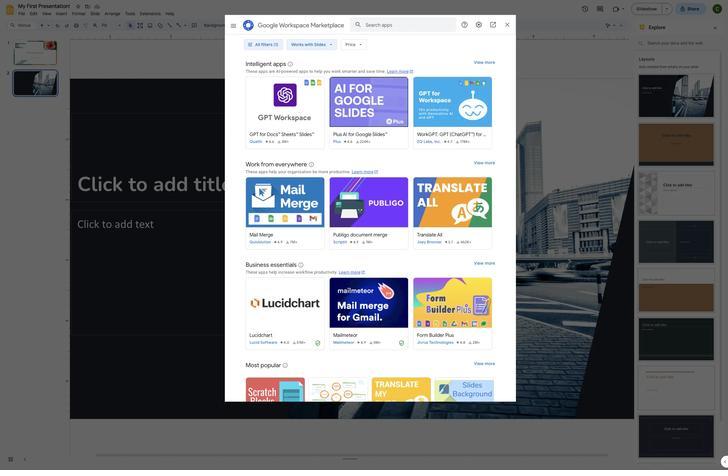 Task type: describe. For each thing, give the bounding box(es) containing it.
on
[[679, 65, 683, 69]]

layouts grid
[[635, 69, 719, 470]]

mode and view toolbar
[[604, 19, 626, 31]]

created
[[647, 65, 659, 69]]

Rename text field
[[16, 2, 73, 10]]

main toolbar
[[37, 21, 299, 30]]

what's
[[668, 65, 678, 69]]

from
[[660, 65, 667, 69]]

Menus field
[[7, 21, 37, 29]]

layouts element
[[635, 51, 719, 470]]

background button
[[202, 21, 230, 30]]

share. private to only me. image
[[680, 6, 686, 11]]

layouts
[[639, 56, 655, 62]]

menu bar banner
[[0, 0, 729, 470]]

navigation inside explore application
[[0, 34, 65, 470]]

theme button
[[253, 21, 272, 30]]

auto
[[639, 65, 647, 69]]

background
[[204, 23, 228, 28]]



Task type: locate. For each thing, give the bounding box(es) containing it.
Search your docs and the web text field
[[635, 36, 723, 50]]

explore section
[[635, 19, 724, 470]]

explore application
[[0, 0, 729, 470]]

explore
[[649, 25, 666, 31]]

navigation
[[0, 34, 65, 470]]

menu bar
[[16, 8, 177, 18]]

theme
[[256, 23, 269, 28]]

transition button
[[274, 21, 299, 30]]

menu bar inside the menu bar banner
[[16, 8, 177, 18]]

slide
[[691, 65, 699, 69]]

your
[[684, 65, 691, 69]]

Star checkbox
[[74, 2, 82, 11]]

transition
[[277, 23, 296, 28]]

layouts heading
[[639, 56, 655, 62]]

layouts auto created from what's on your slide
[[639, 56, 699, 69]]



Task type: vqa. For each thing, say whether or not it's contained in the screenshot.
navigation
yes



